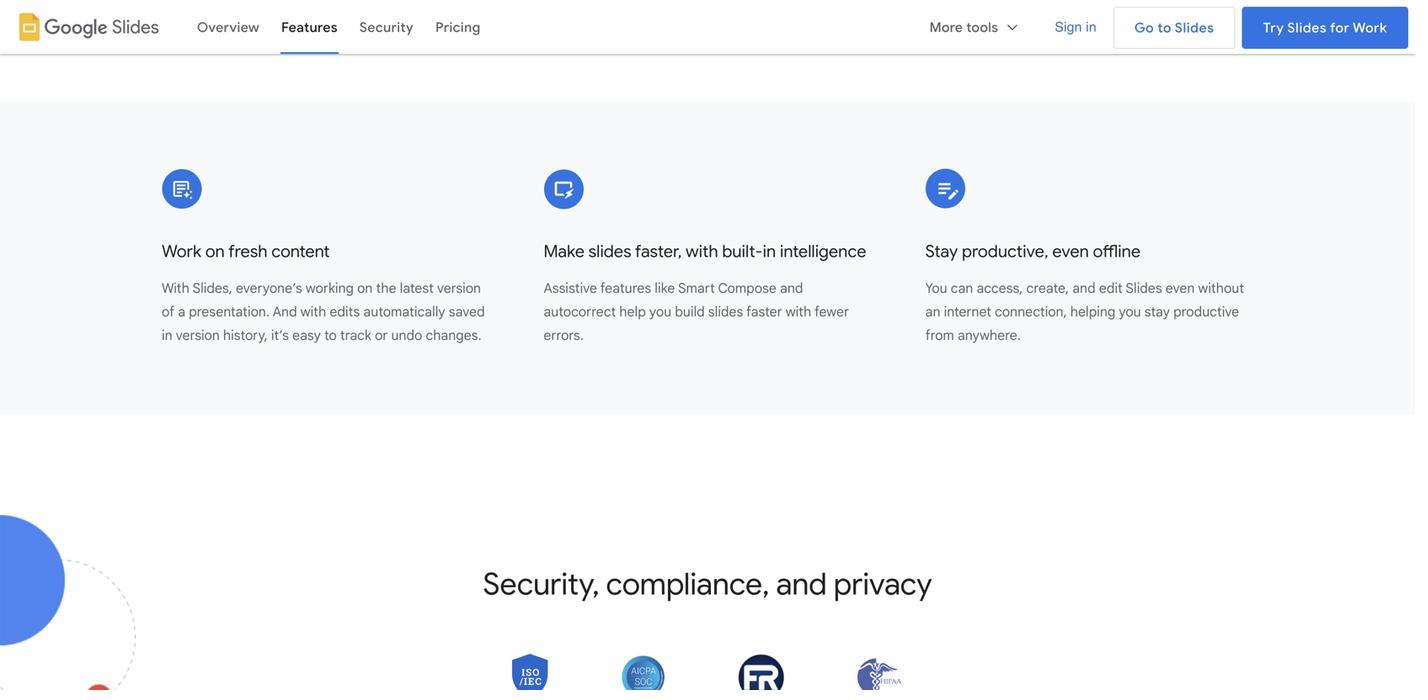 Task type: locate. For each thing, give the bounding box(es) containing it.
assistive features like smart compose and autocorrect help you build slides faster with fewer errors.
[[544, 280, 849, 344]]

make
[[544, 241, 585, 262]]

to right go
[[1158, 19, 1172, 36]]

1 vertical spatial to
[[324, 327, 337, 344]]

0 horizontal spatial in
[[162, 327, 172, 344]]

security, compliance, and privacy
[[483, 566, 932, 604]]

and up faster
[[780, 280, 803, 297]]

in
[[1086, 19, 1097, 35], [763, 241, 776, 262], [162, 327, 172, 344]]

1 horizontal spatial to
[[1158, 19, 1172, 36]]

features link
[[270, 7, 349, 47]]

1 vertical spatial in
[[763, 241, 776, 262]]

0 vertical spatial even
[[1052, 241, 1089, 262]]

and left privacy
[[776, 566, 827, 604]]

always work on fresh content image
[[162, 169, 202, 209]]

it's
[[271, 327, 289, 344]]

with left fewer
[[786, 304, 811, 321]]

0 vertical spatial on
[[205, 241, 225, 262]]

make slides faster, with built-in intelligence
[[544, 241, 866, 262]]

2 you from the left
[[1119, 304, 1141, 321]]

1 horizontal spatial with
[[686, 241, 718, 262]]

fewer
[[815, 304, 849, 321]]

1 vertical spatial work
[[162, 241, 201, 262]]

stay productive, even offline
[[926, 241, 1141, 262]]

0 horizontal spatial work
[[162, 241, 201, 262]]

work up with
[[162, 241, 201, 262]]

with inside assistive features like smart compose and autocorrect help you build slides faster with fewer errors.
[[786, 304, 811, 321]]

in down of
[[162, 327, 172, 344]]

2 horizontal spatial with
[[786, 304, 811, 321]]

list
[[168, 0, 1045, 54]]

even inside you can access, create, and edit slides even without an internet connection, helping you stay productive from anywhere.
[[1166, 280, 1195, 297]]

slides inside assistive features like smart compose and autocorrect help you build slides faster with fewer errors.
[[708, 304, 743, 321]]

slides down 'compose'
[[708, 304, 743, 321]]

to
[[1158, 19, 1172, 36], [324, 327, 337, 344]]

for
[[1330, 19, 1350, 36]]

even up create, in the right of the page
[[1052, 241, 1089, 262]]

on left fresh
[[205, 241, 225, 262]]

smart
[[678, 280, 715, 297]]

and
[[780, 280, 803, 297], [1073, 280, 1096, 297], [776, 566, 827, 604]]

slides
[[112, 16, 159, 38], [1175, 19, 1214, 36], [1288, 19, 1327, 36], [1126, 280, 1162, 297]]

overview link
[[186, 7, 270, 47]]

tools
[[966, 19, 998, 36]]

0 vertical spatial slides
[[589, 241, 631, 262]]

0 horizontal spatial with
[[301, 304, 326, 321]]

in right sign
[[1086, 19, 1097, 35]]

everyone's
[[236, 280, 302, 297]]

like
[[655, 280, 675, 297]]

1 horizontal spatial version
[[437, 280, 481, 297]]

saved
[[449, 304, 485, 321]]

0 vertical spatial in
[[1086, 19, 1097, 35]]

1 horizontal spatial slides
[[708, 304, 743, 321]]

stay productive, even offline image
[[926, 169, 966, 209]]

1 horizontal spatial work
[[1353, 19, 1388, 36]]

version up the saved
[[437, 280, 481, 297]]

work
[[1353, 19, 1388, 36], [162, 241, 201, 262]]

badge iso iec image
[[512, 655, 549, 691]]

0 horizontal spatial on
[[205, 241, 225, 262]]

slides up "features"
[[589, 241, 631, 262]]

version down a
[[176, 327, 220, 344]]

on left the
[[357, 280, 373, 297]]

0 horizontal spatial even
[[1052, 241, 1089, 262]]

with up easy
[[301, 304, 326, 321]]

built-
[[722, 241, 763, 262]]

content
[[271, 241, 330, 262]]

track
[[340, 327, 371, 344]]

you left stay
[[1119, 304, 1141, 321]]

automatically
[[363, 304, 445, 321]]

1 horizontal spatial even
[[1166, 280, 1195, 297]]

2 vertical spatial in
[[162, 327, 172, 344]]

1 vertical spatial slides
[[708, 304, 743, 321]]

1 vertical spatial version
[[176, 327, 220, 344]]

work right for
[[1353, 19, 1388, 36]]

the
[[376, 280, 396, 297]]

sign in link
[[1045, 7, 1107, 47]]

sign
[[1055, 19, 1082, 35]]

on
[[205, 241, 225, 262], [357, 280, 373, 297]]

intelligence
[[780, 241, 866, 262]]

in up 'compose'
[[763, 241, 776, 262]]

pricing
[[436, 19, 481, 36]]

with for work on fresh content
[[301, 304, 326, 321]]

faster
[[746, 304, 782, 321]]

undo
[[391, 327, 422, 344]]

fresh
[[228, 241, 268, 262]]

slides
[[589, 241, 631, 262], [708, 304, 743, 321]]

1 vertical spatial on
[[357, 280, 373, 297]]

try
[[1263, 19, 1284, 36]]

of
[[162, 304, 174, 321]]

version
[[437, 280, 481, 297], [176, 327, 220, 344]]

in inside with slides, everyone's working on the latest version of a presentation. and with edits automatically saved in version history, it's easy to track or undo changes.
[[162, 327, 172, 344]]

go to slides
[[1135, 19, 1214, 36]]

you inside assistive features like smart compose and autocorrect help you build slides faster with fewer errors.
[[649, 304, 672, 321]]

with inside with slides, everyone's working on the latest version of a presentation. and with edits automatically saved in version history, it's easy to track or undo changes.
[[301, 304, 326, 321]]

to right easy
[[324, 327, 337, 344]]

work on fresh content
[[162, 241, 330, 262]]

with for make slides faster, with built-in intelligence
[[786, 304, 811, 321]]

an
[[926, 304, 941, 321]]

list containing overview
[[168, 0, 1045, 54]]

even up stay
[[1166, 280, 1195, 297]]

1 horizontal spatial you
[[1119, 304, 1141, 321]]

or
[[375, 327, 388, 344]]

faster,
[[635, 241, 682, 262]]

0 vertical spatial version
[[437, 280, 481, 297]]

even
[[1052, 241, 1089, 262], [1166, 280, 1195, 297]]

and inside you can access, create, and edit slides even without an internet connection, helping you stay productive from anywhere.
[[1073, 280, 1096, 297]]

with up smart
[[686, 241, 718, 262]]

more tools
[[930, 19, 998, 36]]

working
[[306, 280, 354, 297]]

with slides, everyone's working on the latest version of a presentation. and with edits automatically saved in version history, it's easy to track or undo changes.
[[162, 280, 485, 344]]

edit
[[1099, 280, 1123, 297]]

2 horizontal spatial in
[[1086, 19, 1097, 35]]

you inside you can access, create, and edit slides even without an internet connection, helping you stay productive from anywhere.
[[1119, 304, 1141, 321]]

1 vertical spatial even
[[1166, 280, 1195, 297]]

slides link
[[7, 7, 167, 47]]

1 horizontal spatial on
[[357, 280, 373, 297]]

changes.
[[426, 327, 482, 344]]

0 horizontal spatial you
[[649, 304, 672, 321]]

autocorrect
[[544, 304, 616, 321]]

with
[[686, 241, 718, 262], [301, 304, 326, 321], [786, 304, 811, 321]]

presentation.
[[189, 304, 270, 321]]

you down like
[[649, 304, 672, 321]]

without
[[1198, 280, 1244, 297]]

1 you from the left
[[649, 304, 672, 321]]

0 horizontal spatial to
[[324, 327, 337, 344]]

pricing link
[[425, 7, 492, 47]]

and up the helping
[[1073, 280, 1096, 297]]

you
[[649, 304, 672, 321], [1119, 304, 1141, 321]]



Task type: vqa. For each thing, say whether or not it's contained in the screenshot.
the bottom EXPRESS
no



Task type: describe. For each thing, give the bounding box(es) containing it.
0 horizontal spatial slides
[[589, 241, 631, 262]]

compose
[[718, 280, 777, 297]]

you
[[926, 280, 947, 297]]

badge hipaa image
[[856, 655, 903, 691]]

go
[[1135, 19, 1154, 36]]

edits
[[330, 304, 360, 321]]

features
[[600, 280, 651, 297]]

can
[[951, 280, 973, 297]]

to inside with slides, everyone's working on the latest version of a presentation. and with edits automatically saved in version history, it's easy to track or undo changes.
[[324, 327, 337, 344]]

more tools link
[[919, 7, 1031, 47]]

productive,
[[962, 241, 1049, 262]]

more
[[930, 19, 963, 36]]

go to slides link
[[1114, 7, 1236, 49]]

1 horizontal spatial in
[[763, 241, 776, 262]]

24px image
[[1005, 20, 1020, 35]]

easy
[[292, 327, 321, 344]]

try slides for work
[[1263, 19, 1388, 36]]

compliance,
[[606, 566, 769, 604]]

and
[[273, 304, 297, 321]]

history,
[[223, 327, 268, 344]]

slides icon image
[[14, 12, 45, 42]]

and inside assistive features like smart compose and autocorrect help you build slides faster with fewer errors.
[[780, 280, 803, 297]]

security,
[[483, 566, 599, 604]]

on inside with slides, everyone's working on the latest version of a presentation. and with edits automatically saved in version history, it's easy to track or undo changes.
[[357, 280, 373, 297]]

sign in
[[1055, 19, 1097, 35]]

from
[[926, 327, 954, 344]]

internet
[[944, 304, 992, 321]]

helping
[[1071, 304, 1116, 321]]

security link
[[349, 7, 425, 47]]

a
[[178, 304, 185, 321]]

connection,
[[995, 304, 1067, 321]]

0 horizontal spatial version
[[176, 327, 220, 344]]

stay
[[926, 241, 958, 262]]

create,
[[1027, 280, 1069, 297]]

badge soc image
[[620, 655, 667, 691]]

design slides faster, with built-in intelligence image
[[544, 169, 584, 209]]

assistive
[[544, 280, 597, 297]]

offline
[[1093, 241, 1141, 262]]

stay
[[1145, 304, 1170, 321]]

features
[[281, 19, 338, 36]]

help
[[619, 304, 646, 321]]

badge fr image
[[738, 654, 785, 691]]

you can access, create, and edit slides even without an internet connection, helping you stay productive from anywhere.
[[926, 280, 1244, 344]]

slides inside you can access, create, and edit slides even without an internet connection, helping you stay productive from anywhere.
[[1126, 280, 1162, 297]]

with
[[162, 280, 189, 297]]

access,
[[977, 280, 1023, 297]]

0 vertical spatial to
[[1158, 19, 1172, 36]]

overview
[[197, 19, 259, 36]]

try slides for work link
[[1242, 7, 1409, 49]]

latest
[[400, 280, 434, 297]]

errors.
[[544, 327, 584, 344]]

build
[[675, 304, 705, 321]]

privacy
[[834, 566, 932, 604]]

security
[[360, 19, 414, 36]]

slides,
[[192, 280, 232, 297]]

0 vertical spatial work
[[1353, 19, 1388, 36]]

productive
[[1174, 304, 1239, 321]]

anywhere.
[[958, 327, 1021, 344]]



